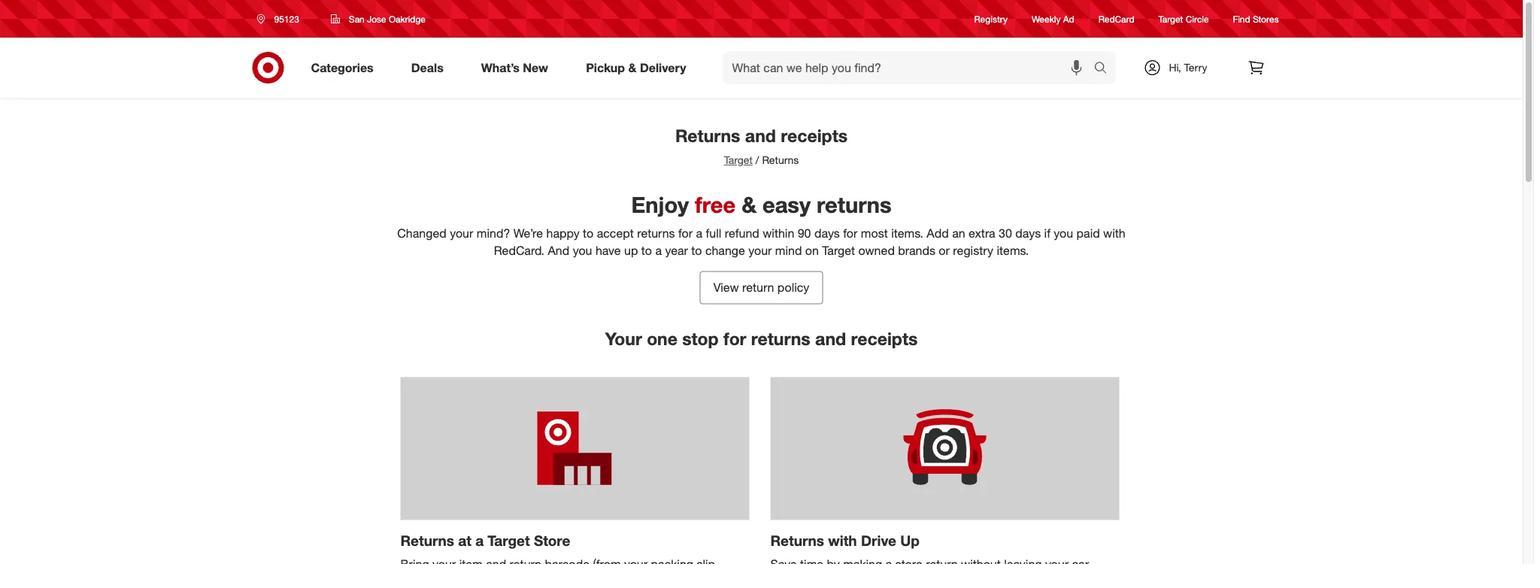 Task type: locate. For each thing, give the bounding box(es) containing it.
free
[[695, 192, 736, 218]]

your
[[605, 328, 642, 350]]

target left circle
[[1159, 13, 1183, 24]]

with left drive
[[828, 532, 857, 549]]

1 horizontal spatial and
[[815, 328, 846, 350]]

if
[[1045, 226, 1051, 241]]

items. down 30
[[997, 243, 1029, 258]]

your
[[450, 226, 473, 241], [749, 243, 772, 258]]

you right and
[[573, 243, 592, 258]]

search button
[[1087, 51, 1123, 87]]

1 vertical spatial returns
[[637, 226, 675, 241]]

items. up brands
[[891, 226, 924, 241]]

categories link
[[298, 51, 392, 84]]

0 vertical spatial a
[[696, 226, 703, 241]]

search
[[1087, 62, 1123, 76]]

days
[[815, 226, 840, 241], [1016, 226, 1041, 241]]

jose
[[367, 13, 386, 24]]

and
[[745, 125, 776, 146], [815, 328, 846, 350]]

2 vertical spatial a
[[476, 532, 484, 549]]

0 vertical spatial with
[[1104, 226, 1126, 241]]

policy
[[778, 280, 810, 295]]

view return policy
[[714, 280, 810, 295]]

1 days from the left
[[815, 226, 840, 241]]

0 horizontal spatial &
[[628, 60, 637, 75]]

& up refund
[[742, 192, 757, 218]]

target inside changed your mind? we're happy to accept returns for a full refund within 90 days for most items. add an extra 30 days if you paid with redcard. and you have up to a year to change your mind on target owned brands or registry items.
[[822, 243, 855, 258]]

1 vertical spatial your
[[749, 243, 772, 258]]

redcard
[[1099, 13, 1135, 24]]

1 horizontal spatial receipts
[[851, 328, 918, 350]]

returns for with
[[771, 532, 824, 549]]

target right on
[[822, 243, 855, 258]]

95123
[[274, 13, 299, 24]]

0 horizontal spatial items.
[[891, 226, 924, 241]]

1 vertical spatial a
[[655, 243, 662, 258]]

hi,
[[1169, 61, 1181, 74]]

san jose oakridge
[[349, 13, 426, 24]]

what's
[[481, 60, 520, 75]]

deals
[[411, 60, 444, 75]]

with
[[1104, 226, 1126, 241], [828, 532, 857, 549]]

2 horizontal spatial returns
[[817, 192, 892, 218]]

what's new
[[481, 60, 548, 75]]

0 horizontal spatial for
[[679, 226, 693, 241]]

returns for and
[[675, 125, 740, 146]]

returns down policy
[[751, 328, 811, 350]]

items.
[[891, 226, 924, 241], [997, 243, 1029, 258]]

a left the full at the left top of page
[[696, 226, 703, 241]]

extra
[[969, 226, 996, 241]]

categories
[[311, 60, 374, 75]]

for right stop
[[724, 328, 746, 350]]

1 horizontal spatial days
[[1016, 226, 1041, 241]]

to right up
[[641, 243, 652, 258]]

1 horizontal spatial you
[[1054, 226, 1073, 241]]

& right the pickup
[[628, 60, 637, 75]]

1 horizontal spatial with
[[1104, 226, 1126, 241]]

returns for enjoy free & easy returns
[[817, 192, 892, 218]]

returns
[[817, 192, 892, 218], [637, 226, 675, 241], [751, 328, 811, 350]]

0 horizontal spatial your
[[450, 226, 473, 241]]

a
[[696, 226, 703, 241], [655, 243, 662, 258], [476, 532, 484, 549]]

to
[[583, 226, 594, 241], [641, 243, 652, 258], [691, 243, 702, 258]]

owned
[[859, 243, 895, 258]]

1 vertical spatial &
[[742, 192, 757, 218]]

0 horizontal spatial and
[[745, 125, 776, 146]]

0 horizontal spatial days
[[815, 226, 840, 241]]

returns up most on the top right of page
[[817, 192, 892, 218]]

2 horizontal spatial for
[[843, 226, 858, 241]]

0 vertical spatial and
[[745, 125, 776, 146]]

with right the paid
[[1104, 226, 1126, 241]]

1 horizontal spatial items.
[[997, 243, 1029, 258]]

for left most on the top right of page
[[843, 226, 858, 241]]

target inside returns and receipts target / returns
[[724, 153, 753, 166]]

a left year
[[655, 243, 662, 258]]

pickup & delivery link
[[573, 51, 705, 84]]

your down refund
[[749, 243, 772, 258]]

up
[[624, 243, 638, 258]]

stores
[[1253, 13, 1279, 24]]

change
[[705, 243, 745, 258]]

1 horizontal spatial returns
[[751, 328, 811, 350]]

receipts
[[781, 125, 848, 146], [851, 328, 918, 350]]

target left /
[[724, 153, 753, 166]]

0 horizontal spatial with
[[828, 532, 857, 549]]

or
[[939, 243, 950, 258]]

returns up year
[[637, 226, 675, 241]]

1 horizontal spatial to
[[641, 243, 652, 258]]

for
[[679, 226, 693, 241], [843, 226, 858, 241], [724, 328, 746, 350]]

1 vertical spatial and
[[815, 328, 846, 350]]

days left if
[[1016, 226, 1041, 241]]

at
[[458, 532, 472, 549]]

for up year
[[679, 226, 693, 241]]

what's new link
[[468, 51, 567, 84]]

terry
[[1184, 61, 1208, 74]]

target left store
[[488, 532, 530, 549]]

drive
[[861, 532, 897, 549]]

pickup & delivery
[[586, 60, 686, 75]]

paid
[[1077, 226, 1100, 241]]

target
[[1159, 13, 1183, 24], [724, 153, 753, 166], [822, 243, 855, 258], [488, 532, 530, 549]]

0 vertical spatial returns
[[817, 192, 892, 218]]

hi, terry
[[1169, 61, 1208, 74]]

days right "90"
[[815, 226, 840, 241]]

0 vertical spatial &
[[628, 60, 637, 75]]

0 horizontal spatial to
[[583, 226, 594, 241]]

oakridge
[[389, 13, 426, 24]]

2 horizontal spatial to
[[691, 243, 702, 258]]

0 horizontal spatial returns
[[637, 226, 675, 241]]

delivery
[[640, 60, 686, 75]]

most
[[861, 226, 888, 241]]

your left the mind?
[[450, 226, 473, 241]]

a right at
[[476, 532, 484, 549]]

95123 button
[[247, 5, 315, 32]]

with inside changed your mind? we're happy to accept returns for a full refund within 90 days for most items. add an extra 30 days if you paid with redcard. and you have up to a year to change your mind on target owned brands or registry items.
[[1104, 226, 1126, 241]]

to right year
[[691, 243, 702, 258]]

to right the happy
[[583, 226, 594, 241]]

receipts inside returns and receipts target / returns
[[781, 125, 848, 146]]

you
[[1054, 226, 1073, 241], [573, 243, 592, 258]]

new
[[523, 60, 548, 75]]

target circle
[[1159, 13, 1209, 24]]

and
[[548, 243, 570, 258]]

returns with drive up
[[771, 532, 920, 549]]

0 horizontal spatial you
[[573, 243, 592, 258]]

your one stop for returns and receipts
[[605, 328, 918, 350]]

returns inside changed your mind? we're happy to accept returns for a full refund within 90 days for most items. add an extra 30 days if you paid with redcard. and you have up to a year to change your mind on target owned brands or registry items.
[[637, 226, 675, 241]]

1 vertical spatial you
[[573, 243, 592, 258]]

returns
[[675, 125, 740, 146], [762, 153, 799, 166], [401, 532, 454, 549], [771, 532, 824, 549]]

registry link
[[975, 12, 1008, 25]]

and inside returns and receipts target / returns
[[745, 125, 776, 146]]

0 vertical spatial receipts
[[781, 125, 848, 146]]

returns for at
[[401, 532, 454, 549]]

1 vertical spatial with
[[828, 532, 857, 549]]

you right if
[[1054, 226, 1073, 241]]

target link
[[724, 153, 753, 166]]

2 vertical spatial returns
[[751, 328, 811, 350]]

one
[[647, 328, 678, 350]]

pickup
[[586, 60, 625, 75]]

0 horizontal spatial receipts
[[781, 125, 848, 146]]



Task type: describe. For each thing, give the bounding box(es) containing it.
find
[[1233, 13, 1251, 24]]

enjoy free & easy returns
[[631, 192, 892, 218]]

mind
[[775, 243, 802, 258]]

weekly
[[1032, 13, 1061, 24]]

0 vertical spatial items.
[[891, 226, 924, 241]]

0 vertical spatial you
[[1054, 226, 1073, 241]]

circle
[[1186, 13, 1209, 24]]

add
[[927, 226, 949, 241]]

san jose oakridge button
[[321, 5, 435, 32]]

What can we help you find? suggestions appear below search field
[[723, 51, 1098, 84]]

san
[[349, 13, 365, 24]]

changed your mind? we're happy to accept returns for a full refund within 90 days for most items. add an extra 30 days if you paid with redcard. and you have up to a year to change your mind on target owned brands or registry items.
[[397, 226, 1126, 258]]

target circle link
[[1159, 12, 1209, 25]]

find stores link
[[1233, 12, 1279, 25]]

returns for your one stop for returns and receipts
[[751, 328, 811, 350]]

changed
[[397, 226, 447, 241]]

weekly ad link
[[1032, 12, 1075, 25]]

1 horizontal spatial your
[[749, 243, 772, 258]]

0 vertical spatial your
[[450, 226, 473, 241]]

registry
[[953, 243, 994, 258]]

& inside pickup & delivery link
[[628, 60, 637, 75]]

on
[[805, 243, 819, 258]]

1 vertical spatial items.
[[997, 243, 1029, 258]]

target inside target circle link
[[1159, 13, 1183, 24]]

returns at a target store
[[401, 532, 570, 549]]

have
[[596, 243, 621, 258]]

refund
[[725, 226, 760, 241]]

redcard link
[[1099, 12, 1135, 25]]

happy
[[546, 226, 580, 241]]

returns and receipts target / returns
[[675, 125, 848, 166]]

full
[[706, 226, 722, 241]]

0 horizontal spatial a
[[476, 532, 484, 549]]

mind?
[[477, 226, 510, 241]]

view return policy link
[[700, 271, 823, 304]]

return
[[742, 280, 774, 295]]

year
[[665, 243, 688, 258]]

redcard.
[[494, 243, 545, 258]]

up
[[900, 532, 920, 549]]

1 horizontal spatial for
[[724, 328, 746, 350]]

stop
[[682, 328, 719, 350]]

2 days from the left
[[1016, 226, 1041, 241]]

ad
[[1063, 13, 1075, 24]]

within
[[763, 226, 795, 241]]

store
[[534, 532, 570, 549]]

30
[[999, 226, 1012, 241]]

accept
[[597, 226, 634, 241]]

brands
[[898, 243, 936, 258]]

easy
[[763, 192, 811, 218]]

1 vertical spatial receipts
[[851, 328, 918, 350]]

1 horizontal spatial &
[[742, 192, 757, 218]]

an
[[952, 226, 966, 241]]

registry
[[975, 13, 1008, 24]]

we're
[[514, 226, 543, 241]]

90
[[798, 226, 811, 241]]

enjoy
[[631, 192, 689, 218]]

2 horizontal spatial a
[[696, 226, 703, 241]]

view
[[714, 280, 739, 295]]

/
[[756, 153, 759, 166]]

weekly ad
[[1032, 13, 1075, 24]]

deals link
[[398, 51, 462, 84]]

1 horizontal spatial a
[[655, 243, 662, 258]]

find stores
[[1233, 13, 1279, 24]]



Task type: vqa. For each thing, say whether or not it's contained in the screenshot.
first $99.99 from right
no



